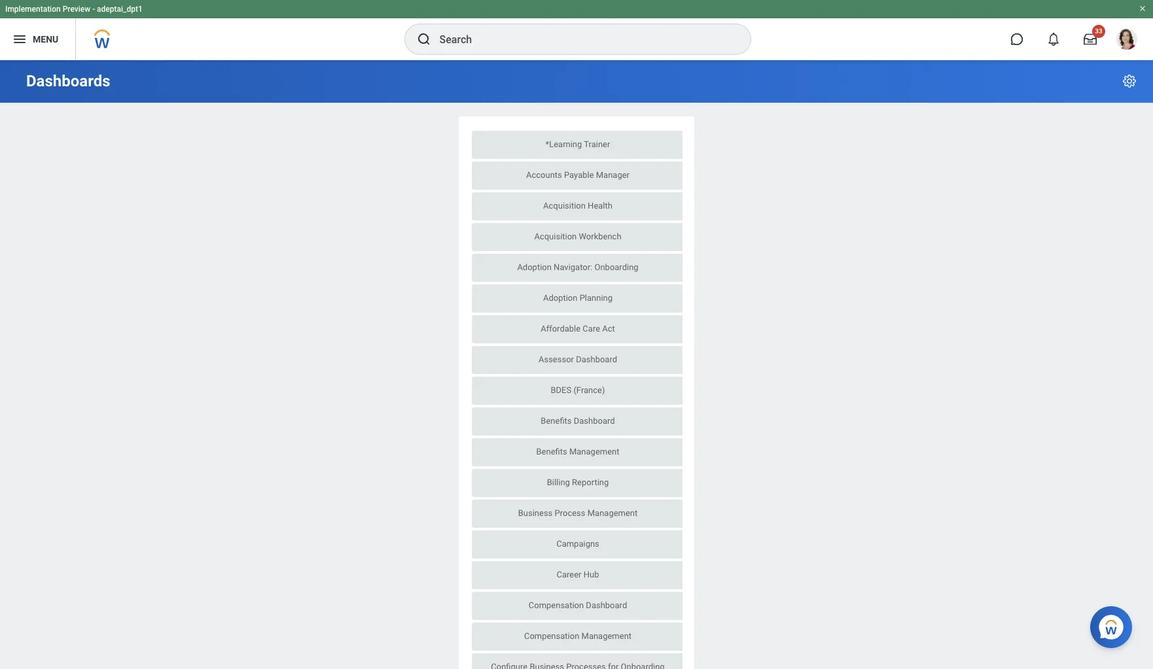 Task type: locate. For each thing, give the bounding box(es) containing it.
*learning trainer
[[546, 139, 611, 149]]

acquisition
[[544, 201, 586, 211], [535, 232, 577, 242]]

campaigns
[[557, 540, 600, 549]]

2 vertical spatial dashboard
[[586, 601, 627, 611]]

compensation down career
[[529, 601, 584, 611]]

search image
[[416, 31, 432, 47]]

1 vertical spatial dashboard
[[574, 416, 615, 426]]

adoption navigator: onboarding
[[518, 263, 639, 272]]

dashboards main content
[[0, 60, 1154, 670]]

menu
[[33, 34, 58, 44]]

affordable care act link
[[472, 316, 684, 344]]

dashboard for compensation dashboard
[[586, 601, 627, 611]]

management up reporting
[[570, 447, 620, 457]]

adoption
[[518, 263, 552, 272], [543, 293, 578, 303]]

0 vertical spatial acquisition
[[544, 201, 586, 211]]

payable
[[564, 170, 594, 180]]

dashboard for assessor dashboard
[[576, 355, 617, 365]]

adoption planning link
[[472, 285, 684, 313]]

adoption for adoption navigator: onboarding
[[518, 263, 552, 272]]

0 vertical spatial dashboard
[[576, 355, 617, 365]]

acquisition up the navigator:
[[535, 232, 577, 242]]

career
[[557, 570, 582, 580]]

33
[[1096, 28, 1103, 35]]

campaigns link
[[472, 531, 684, 559]]

adeptai_dpt1
[[97, 5, 143, 14]]

dashboard down care
[[576, 355, 617, 365]]

management down reporting
[[588, 509, 638, 519]]

acquisition for acquisition health
[[544, 201, 586, 211]]

benefits up the billing
[[537, 447, 568, 457]]

acquisition down the accounts payable manager link
[[544, 201, 586, 211]]

dashboard
[[576, 355, 617, 365], [574, 416, 615, 426], [586, 601, 627, 611]]

affordable care act
[[541, 324, 615, 334]]

benefits inside benefits dashboard link
[[541, 416, 572, 426]]

benefits
[[541, 416, 572, 426], [537, 447, 568, 457]]

1 vertical spatial benefits
[[537, 447, 568, 457]]

benefits down bdes
[[541, 416, 572, 426]]

compensation
[[529, 601, 584, 611], [524, 632, 580, 642]]

1 vertical spatial compensation
[[524, 632, 580, 642]]

0 vertical spatial adoption
[[518, 263, 552, 272]]

billing
[[547, 478, 570, 488]]

manager
[[596, 170, 630, 180]]

2 vertical spatial management
[[582, 632, 632, 642]]

career hub link
[[472, 562, 684, 590]]

acquisition workbench
[[535, 232, 622, 242]]

management down compensation dashboard link
[[582, 632, 632, 642]]

workbench
[[579, 232, 622, 242]]

0 vertical spatial benefits
[[541, 416, 572, 426]]

0 vertical spatial management
[[570, 447, 620, 457]]

accounts payable manager link
[[472, 162, 684, 190]]

menu banner
[[0, 0, 1154, 60]]

implementation
[[5, 5, 61, 14]]

bdes (france) link
[[472, 377, 684, 405]]

adoption up affordable
[[543, 293, 578, 303]]

inbox large image
[[1084, 33, 1097, 46]]

navigator:
[[554, 263, 593, 272]]

adoption planning
[[543, 293, 613, 303]]

1 vertical spatial adoption
[[543, 293, 578, 303]]

planning
[[580, 293, 613, 303]]

benefits dashboard link
[[472, 408, 684, 436]]

0 vertical spatial compensation
[[529, 601, 584, 611]]

benefits for benefits management
[[537, 447, 568, 457]]

compensation down compensation dashboard link
[[524, 632, 580, 642]]

adoption for adoption planning
[[543, 293, 578, 303]]

management
[[570, 447, 620, 457], [588, 509, 638, 519], [582, 632, 632, 642]]

billing reporting
[[547, 478, 609, 488]]

adoption left the navigator:
[[518, 263, 552, 272]]

compensation management link
[[472, 623, 684, 651]]

(france)
[[574, 386, 605, 395]]

menu button
[[0, 18, 75, 60]]

management for benefits management
[[570, 447, 620, 457]]

dashboard down hub
[[586, 601, 627, 611]]

1 vertical spatial acquisition
[[535, 232, 577, 242]]

management for compensation management
[[582, 632, 632, 642]]

dashboard down (france)
[[574, 416, 615, 426]]

trainer
[[584, 139, 611, 149]]

profile logan mcneil image
[[1117, 29, 1138, 52]]

-
[[92, 5, 95, 14]]

configure image
[[1122, 73, 1138, 89]]

billing reporting link
[[472, 469, 684, 498]]

compensation management
[[524, 632, 632, 642]]



Task type: describe. For each thing, give the bounding box(es) containing it.
benefits management
[[537, 447, 620, 457]]

business process management link
[[472, 500, 684, 528]]

justify image
[[12, 31, 28, 47]]

*learning trainer link
[[472, 131, 684, 159]]

acquisition health
[[544, 201, 613, 211]]

assessor dashboard
[[539, 355, 617, 365]]

care
[[583, 324, 600, 334]]

bdes
[[551, 386, 572, 395]]

dashboards
[[26, 72, 110, 90]]

health
[[588, 201, 613, 211]]

bdes (france)
[[551, 386, 605, 395]]

benefits management link
[[472, 439, 684, 467]]

compensation dashboard
[[529, 601, 627, 611]]

acquisition workbench link
[[472, 223, 684, 251]]

*learning
[[546, 139, 582, 149]]

implementation preview -   adeptai_dpt1
[[5, 5, 143, 14]]

assessor
[[539, 355, 574, 365]]

acquisition health link
[[472, 193, 684, 221]]

adoption navigator: onboarding link
[[472, 254, 684, 282]]

benefits dashboard
[[541, 416, 615, 426]]

process
[[555, 509, 586, 519]]

preview
[[63, 5, 90, 14]]

benefits for benefits dashboard
[[541, 416, 572, 426]]

accounts
[[526, 170, 562, 180]]

hub
[[584, 570, 599, 580]]

Search Workday  search field
[[440, 25, 724, 54]]

33 button
[[1076, 25, 1106, 54]]

assessor dashboard link
[[472, 346, 684, 375]]

compensation dashboard link
[[472, 593, 684, 621]]

acquisition for acquisition workbench
[[535, 232, 577, 242]]

notifications large image
[[1048, 33, 1061, 46]]

accounts payable manager
[[526, 170, 630, 180]]

1 vertical spatial management
[[588, 509, 638, 519]]

business
[[518, 509, 553, 519]]

compensation for compensation dashboard
[[529, 601, 584, 611]]

onboarding
[[595, 263, 639, 272]]

affordable
[[541, 324, 581, 334]]

act
[[603, 324, 615, 334]]

dashboard for benefits dashboard
[[574, 416, 615, 426]]

career hub
[[557, 570, 599, 580]]

compensation for compensation management
[[524, 632, 580, 642]]

business process management
[[518, 509, 638, 519]]

close environment banner image
[[1139, 5, 1147, 12]]

reporting
[[572, 478, 609, 488]]



Task type: vqa. For each thing, say whether or not it's contained in the screenshot.
-
yes



